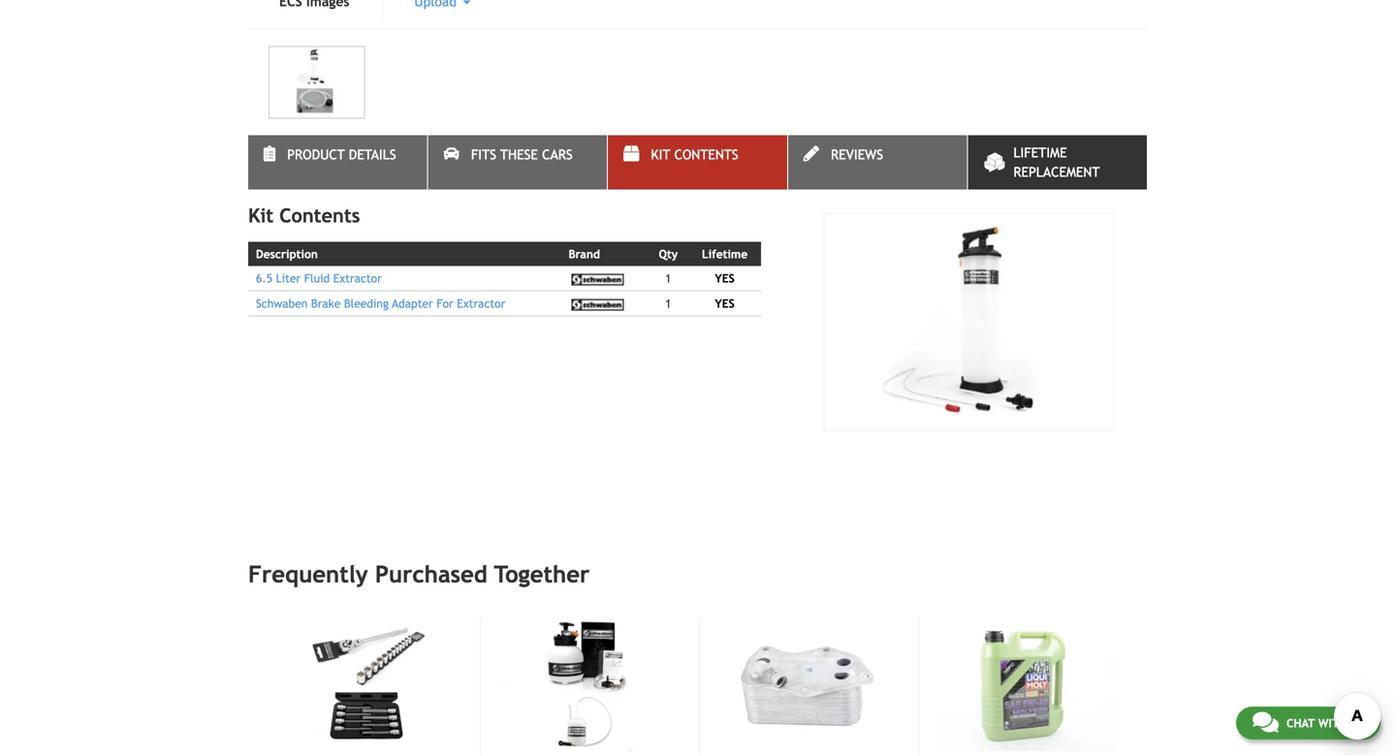 Task type: describe. For each thing, give the bounding box(es) containing it.
3/8 image
[[280, 619, 459, 753]]

chat
[[1287, 717, 1316, 730]]

product
[[287, 147, 345, 162]]

yes for 6.5 liter fluid extractor
[[715, 272, 735, 285]]

schwaben - corporate logo image for 6.5 liter fluid extractor
[[569, 274, 627, 286]]

lifetime replacement link
[[969, 135, 1148, 189]]

purchased
[[375, 561, 488, 588]]

description
[[256, 247, 318, 261]]

replacement
[[1014, 164, 1101, 180]]

schwaben brake bleeding adapter for extractor
[[256, 297, 506, 311]]

lifetime for lifetime
[[702, 247, 748, 261]]

1 horizontal spatial extractor
[[457, 297, 506, 311]]

6.5 liter fluid extractor
[[256, 272, 382, 285]]

fits these cars
[[471, 147, 573, 162]]

qty
[[659, 247, 678, 261]]

fits these cars link
[[428, 135, 607, 189]]

details
[[349, 147, 396, 162]]

with
[[1319, 717, 1348, 730]]

lifetime for lifetime replacement
[[1014, 145, 1068, 160]]

6.5
[[256, 272, 273, 285]]

for
[[437, 297, 454, 311]]

brand
[[569, 247, 600, 261]]

adapter
[[392, 297, 433, 311]]

chat with us
[[1287, 717, 1365, 730]]

schwaben brake bleeding adapter for extractor link
[[256, 297, 506, 311]]

1 for schwaben brake bleeding adapter for extractor
[[666, 297, 672, 311]]

yes for schwaben brake bleeding adapter for extractor
[[715, 297, 735, 311]]

1 for 6.5 liter fluid extractor
[[666, 272, 672, 285]]

schwaben
[[256, 297, 308, 311]]

3-liter european pressure brake bleeder with free catch bottle image
[[501, 619, 678, 752]]

reviews link
[[788, 135, 968, 189]]



Task type: locate. For each thing, give the bounding box(es) containing it.
1 vertical spatial schwaben - corporate logo image
[[569, 299, 627, 311]]

schwaben - corporate logo image for schwaben brake bleeding adapter for extractor
[[569, 299, 627, 311]]

0 vertical spatial schwaben - corporate logo image
[[569, 274, 627, 286]]

2 schwaben - corporate logo image from the top
[[569, 299, 627, 311]]

0 horizontal spatial kit
[[248, 204, 274, 227]]

es#4732766 - 011885sch01a01kt - 6.5 liter fluid extractor with free brake bleeding adapter - extract all types of oils and fluids the easy way. do your oil change without getting under your car! includes a free brake bleeding adapter! - doorbusters - audi bmw volkswagen mercedes benz mini porsche image
[[269, 46, 365, 119]]

contents
[[675, 147, 739, 162], [280, 204, 360, 227]]

1 vertical spatial contents
[[280, 204, 360, 227]]

0 vertical spatial 1
[[666, 272, 672, 285]]

0 vertical spatial extractor
[[334, 272, 382, 285]]

1 vertical spatial kit contents
[[248, 204, 360, 227]]

contents inside kit contents link
[[675, 147, 739, 162]]

molygen new generation engine oil (5w-40) - 5 liter image
[[939, 619, 1117, 752]]

1 vertical spatial lifetime
[[702, 247, 748, 261]]

1 vertical spatial 1
[[666, 297, 672, 311]]

0 horizontal spatial contents
[[280, 204, 360, 227]]

0 horizontal spatial extractor
[[334, 272, 382, 285]]

0 vertical spatial kit
[[651, 147, 671, 162]]

1 vertical spatial kit
[[248, 204, 274, 227]]

kit contents
[[651, 147, 739, 162], [248, 204, 360, 227]]

0 horizontal spatial kit contents
[[248, 204, 360, 227]]

extractor right for
[[457, 297, 506, 311]]

oil cooler image
[[720, 619, 897, 752]]

0 horizontal spatial lifetime
[[702, 247, 748, 261]]

2 yes from the top
[[715, 297, 735, 311]]

lifetime inside lifetime replacement
[[1014, 145, 1068, 160]]

lifetime right qty
[[702, 247, 748, 261]]

1 horizontal spatial lifetime
[[1014, 145, 1068, 160]]

extractor
[[334, 272, 382, 285], [457, 297, 506, 311]]

chat with us link
[[1237, 707, 1381, 740]]

bleeding
[[344, 297, 389, 311]]

product details
[[287, 147, 396, 162]]

product details link
[[248, 135, 427, 189]]

reviews
[[831, 147, 884, 162]]

fits
[[471, 147, 497, 162]]

kit
[[651, 147, 671, 162], [248, 204, 274, 227]]

0 vertical spatial yes
[[715, 272, 735, 285]]

lifetime replacement
[[1014, 145, 1101, 180]]

1 horizontal spatial contents
[[675, 147, 739, 162]]

yes
[[715, 272, 735, 285], [715, 297, 735, 311]]

brake
[[311, 297, 341, 311]]

6.5 liter fluid extractor link
[[256, 272, 382, 285]]

cars
[[542, 147, 573, 162]]

fluid
[[304, 272, 330, 285]]

extractor up bleeding at the top of the page
[[334, 272, 382, 285]]

1 schwaben - corporate logo image from the top
[[569, 274, 627, 286]]

kit contents link
[[608, 135, 788, 189]]

1 yes from the top
[[715, 272, 735, 285]]

lifetime
[[1014, 145, 1068, 160], [702, 247, 748, 261]]

frequently
[[248, 561, 368, 588]]

these
[[501, 147, 538, 162]]

together
[[494, 561, 590, 588]]

comments image
[[1253, 711, 1279, 734]]

2 1 from the top
[[666, 297, 672, 311]]

1 vertical spatial extractor
[[457, 297, 506, 311]]

frequently purchased together
[[248, 561, 590, 588]]

schwaben - corporate logo image
[[569, 274, 627, 286], [569, 299, 627, 311]]

1 vertical spatial yes
[[715, 297, 735, 311]]

0 vertical spatial contents
[[675, 147, 739, 162]]

0 vertical spatial lifetime
[[1014, 145, 1068, 160]]

1 1 from the top
[[666, 272, 672, 285]]

es#2841122 - 011885sch01a - 6.5 liter fluid extractor - extract all types of oils and fluids the easy way. do your oil change without getting under your car! - schwaben - audi bmw volkswagen mercedes benz mini porsche image
[[824, 213, 1115, 432]]

lifetime up replacement
[[1014, 145, 1068, 160]]

1 horizontal spatial kit contents
[[651, 147, 739, 162]]

us
[[1351, 717, 1365, 730]]

liter
[[276, 272, 301, 285]]

1 horizontal spatial kit
[[651, 147, 671, 162]]

0 vertical spatial kit contents
[[651, 147, 739, 162]]

1
[[666, 272, 672, 285], [666, 297, 672, 311]]



Task type: vqa. For each thing, say whether or not it's contained in the screenshot.
Kit Contents
yes



